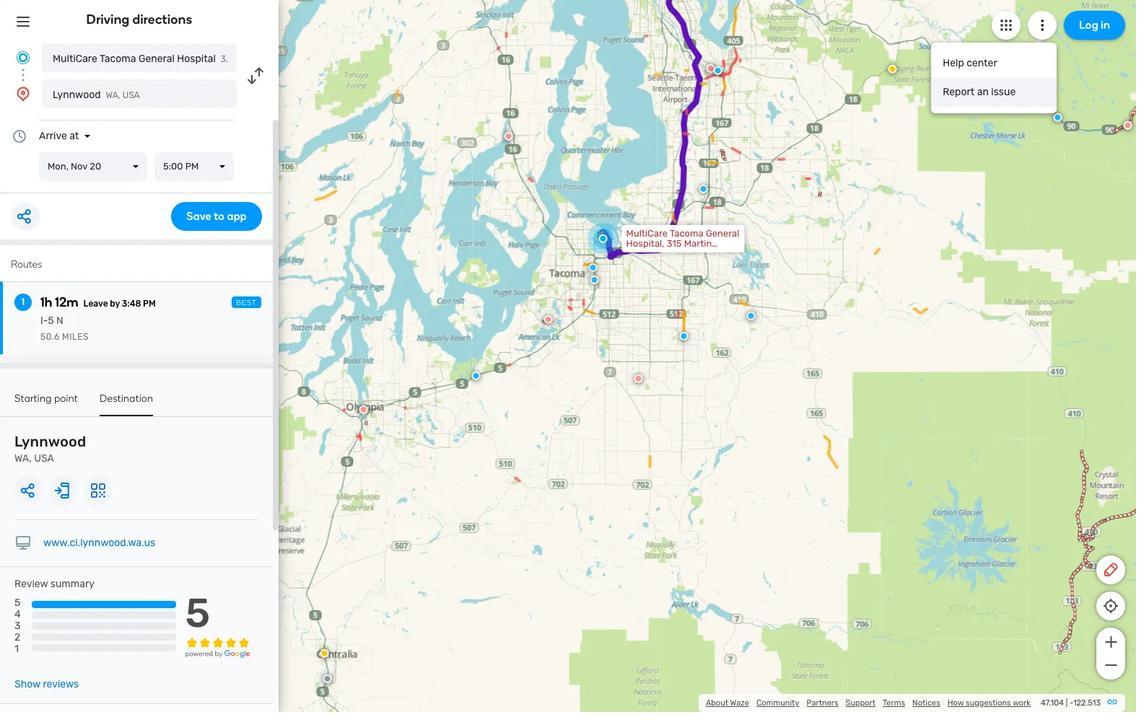 Task type: describe. For each thing, give the bounding box(es) containing it.
2 horizontal spatial police image
[[1054, 113, 1063, 122]]

4
[[14, 609, 21, 621]]

2 vertical spatial police image
[[747, 312, 756, 321]]

link image
[[1107, 697, 1119, 709]]

about
[[706, 699, 729, 709]]

i-5 n 50.6 miles
[[40, 315, 89, 342]]

starting point
[[14, 393, 78, 405]]

5 inside i-5 n 50.6 miles
[[48, 315, 54, 327]]

hospital
[[177, 53, 216, 65]]

current location image
[[14, 49, 32, 66]]

nov
[[71, 161, 88, 172]]

how suggestions work link
[[948, 699, 1031, 709]]

5:00
[[163, 161, 183, 172]]

hazard image
[[320, 650, 329, 659]]

47.104
[[1042, 699, 1065, 709]]

mon, nov 20
[[48, 161, 101, 172]]

3:48
[[122, 299, 141, 309]]

tacoma
[[100, 53, 136, 65]]

1 horizontal spatial wa,
[[106, 90, 121, 100]]

support
[[846, 699, 876, 709]]

routes
[[11, 259, 42, 271]]

zoom in image
[[1103, 634, 1121, 652]]

location image
[[14, 85, 32, 103]]

47.104 | -122.513
[[1042, 699, 1102, 709]]

mon,
[[48, 161, 69, 172]]

5:00 pm
[[163, 161, 199, 172]]

-
[[1070, 699, 1074, 709]]

0 horizontal spatial police image
[[589, 264, 598, 272]]

zoom out image
[[1103, 657, 1121, 675]]

1 horizontal spatial 1
[[21, 296, 25, 308]]

reviews
[[43, 679, 79, 691]]

pm inside list box
[[185, 161, 199, 172]]

arrive at
[[39, 130, 79, 142]]

community link
[[757, 699, 800, 709]]

n
[[56, 315, 63, 327]]

notices
[[913, 699, 941, 709]]

122.513
[[1074, 699, 1102, 709]]

show reviews
[[14, 679, 79, 691]]

1 horizontal spatial road closed image
[[635, 375, 643, 383]]

work
[[1013, 699, 1031, 709]]

computer image
[[14, 535, 32, 553]]

5:00 pm list box
[[155, 152, 234, 181]]

directions
[[133, 12, 192, 27]]

1 vertical spatial lynnwood wa, usa
[[14, 433, 86, 465]]

|
[[1067, 699, 1069, 709]]

accident image
[[323, 675, 332, 684]]

terms link
[[883, 699, 906, 709]]

at
[[69, 130, 79, 142]]

general
[[139, 53, 175, 65]]

community
[[757, 699, 800, 709]]

0 horizontal spatial wa,
[[14, 453, 32, 465]]

driving
[[86, 12, 130, 27]]

about waze community partners support terms notices how suggestions work
[[706, 699, 1031, 709]]

mon, nov 20 list box
[[39, 152, 147, 181]]

best
[[236, 299, 257, 308]]

about waze link
[[706, 699, 750, 709]]

multicare
[[53, 53, 97, 65]]



Task type: vqa. For each thing, say whether or not it's contained in the screenshot.
top police image
yes



Task type: locate. For each thing, give the bounding box(es) containing it.
destination
[[100, 393, 153, 405]]

police image
[[1054, 113, 1063, 122], [589, 264, 598, 272], [747, 312, 756, 321]]

lynnwood wa, usa down multicare
[[53, 89, 140, 101]]

0 vertical spatial 1
[[21, 296, 25, 308]]

0 vertical spatial wa,
[[106, 90, 121, 100]]

starting
[[14, 393, 52, 405]]

3
[[14, 621, 21, 633]]

1 vertical spatial police image
[[589, 264, 598, 272]]

50.6
[[40, 332, 60, 342]]

1 vertical spatial pm
[[143, 299, 156, 309]]

usa
[[123, 90, 140, 100], [34, 453, 54, 465]]

0 vertical spatial police image
[[1054, 113, 1063, 122]]

0 horizontal spatial road closed image
[[544, 316, 553, 324]]

driving directions
[[86, 12, 192, 27]]

terms
[[883, 699, 906, 709]]

0 horizontal spatial 5
[[14, 597, 20, 610]]

1h 12m leave by 3:48 pm
[[40, 295, 156, 311]]

usa down starting point button
[[34, 453, 54, 465]]

leave
[[83, 299, 108, 309]]

0 horizontal spatial usa
[[34, 453, 54, 465]]

pencil image
[[1103, 562, 1120, 579]]

1 horizontal spatial pm
[[185, 161, 199, 172]]

1 left 1h
[[21, 296, 25, 308]]

waze
[[731, 699, 750, 709]]

1
[[21, 296, 25, 308], [14, 644, 19, 656]]

5 inside the 5 4 3 2 1
[[14, 597, 20, 610]]

5
[[48, 315, 54, 327], [185, 590, 210, 638], [14, 597, 20, 610]]

1 vertical spatial 1
[[14, 644, 19, 656]]

review
[[14, 579, 48, 591]]

0 vertical spatial lynnwood wa, usa
[[53, 89, 140, 101]]

0 horizontal spatial 1
[[14, 644, 19, 656]]

hazard image
[[889, 65, 898, 74]]

1 vertical spatial wa,
[[14, 453, 32, 465]]

notices link
[[913, 699, 941, 709]]

by
[[110, 299, 120, 309]]

5 4 3 2 1
[[14, 597, 21, 656]]

multicare tacoma general hospital button
[[42, 43, 237, 72]]

0 vertical spatial usa
[[123, 90, 140, 100]]

lynnwood
[[53, 89, 101, 101], [14, 433, 86, 451]]

point
[[54, 393, 78, 405]]

1 down 3
[[14, 644, 19, 656]]

lynnwood wa, usa down starting point button
[[14, 433, 86, 465]]

1 inside the 5 4 3 2 1
[[14, 644, 19, 656]]

wa, down tacoma
[[106, 90, 121, 100]]

1 horizontal spatial police image
[[747, 312, 756, 321]]

1 horizontal spatial usa
[[123, 90, 140, 100]]

suggestions
[[966, 699, 1012, 709]]

1 vertical spatial road closed image
[[635, 375, 643, 383]]

starting point button
[[14, 393, 78, 415]]

wa, down starting point button
[[14, 453, 32, 465]]

miles
[[62, 332, 89, 342]]

5 for 5
[[185, 590, 210, 638]]

lynnwood down starting point button
[[14, 433, 86, 451]]

clock image
[[11, 128, 28, 145]]

partners link
[[807, 699, 839, 709]]

2 horizontal spatial 5
[[185, 590, 210, 638]]

1 horizontal spatial 5
[[48, 315, 54, 327]]

0 vertical spatial road closed image
[[544, 316, 553, 324]]

pm right 5:00
[[185, 161, 199, 172]]

arrive
[[39, 130, 67, 142]]

lynnwood down multicare
[[53, 89, 101, 101]]

pm inside 1h 12m leave by 3:48 pm
[[143, 299, 156, 309]]

show
[[14, 679, 40, 691]]

multicare tacoma general hospital
[[53, 53, 216, 65]]

usa down multicare tacoma general hospital
[[123, 90, 140, 100]]

road closed image
[[707, 64, 715, 73], [1124, 121, 1133, 130], [505, 132, 513, 141], [359, 406, 368, 414]]

www.ci.lynnwood.wa.us
[[43, 537, 155, 550]]

1 vertical spatial usa
[[34, 453, 54, 465]]

pm
[[185, 161, 199, 172], [143, 299, 156, 309]]

20
[[90, 161, 101, 172]]

wa,
[[106, 90, 121, 100], [14, 453, 32, 465]]

road closed image
[[544, 316, 553, 324], [635, 375, 643, 383]]

5 for 5 4 3 2 1
[[14, 597, 20, 610]]

0 vertical spatial pm
[[185, 161, 199, 172]]

police image
[[714, 66, 723, 75], [700, 185, 708, 193], [591, 276, 599, 284], [680, 332, 689, 341], [472, 372, 481, 381]]

1h
[[40, 295, 52, 311]]

summary
[[50, 579, 95, 591]]

i-
[[40, 315, 48, 327]]

pm right 3:48 on the top left
[[143, 299, 156, 309]]

0 horizontal spatial pm
[[143, 299, 156, 309]]

how
[[948, 699, 965, 709]]

partners
[[807, 699, 839, 709]]

0 vertical spatial lynnwood
[[53, 89, 101, 101]]

review summary
[[14, 579, 95, 591]]

destination button
[[100, 393, 153, 417]]

www.ci.lynnwood.wa.us link
[[43, 537, 155, 550]]

2
[[14, 632, 20, 645]]

12m
[[55, 295, 78, 311]]

support link
[[846, 699, 876, 709]]

1 vertical spatial lynnwood
[[14, 433, 86, 451]]

lynnwood wa, usa
[[53, 89, 140, 101], [14, 433, 86, 465]]



